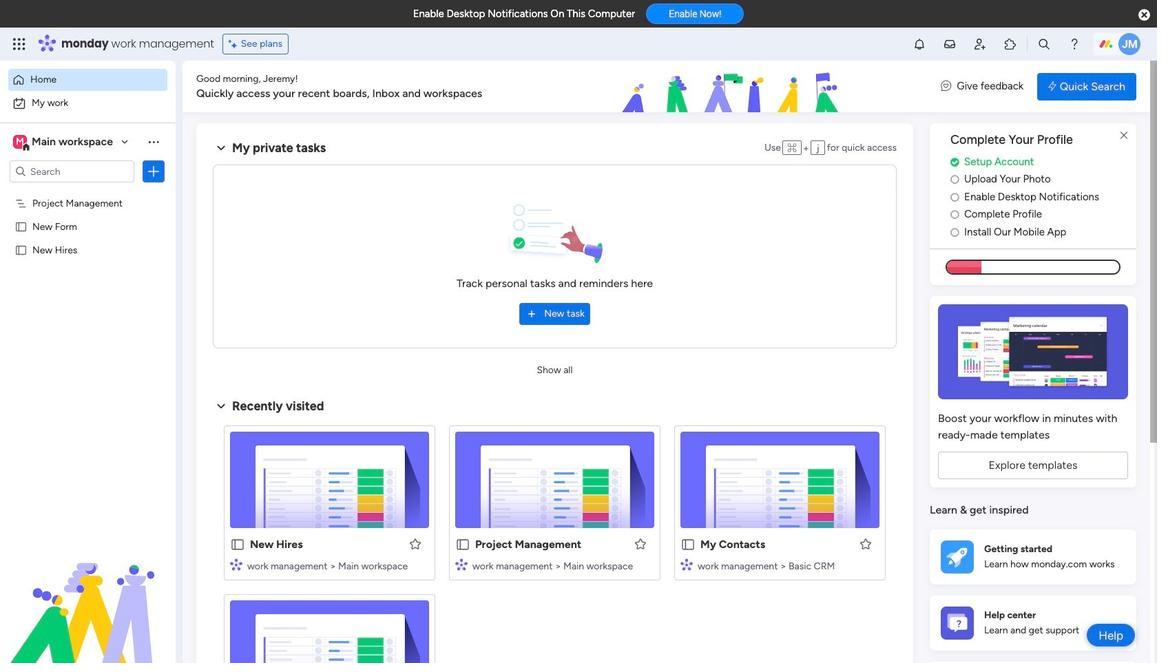Task type: describe. For each thing, give the bounding box(es) containing it.
workspace image
[[13, 134, 27, 149]]

circle o image
[[950, 210, 959, 220]]

see plans image
[[228, 37, 241, 52]]

workspace selection element
[[13, 134, 115, 152]]

1 circle o image from the top
[[950, 174, 959, 185]]

Search in workspace field
[[29, 164, 115, 179]]

lottie animation image for lottie animation element to the bottom
[[0, 524, 176, 663]]

check circle image
[[950, 157, 959, 167]]

options image
[[147, 165, 160, 178]]

invite members image
[[973, 37, 987, 51]]

2 circle o image from the top
[[950, 192, 959, 202]]

templates image image
[[942, 305, 1124, 400]]

notifications image
[[913, 37, 926, 51]]

3 circle o image from the top
[[950, 227, 959, 237]]

public board image
[[455, 537, 470, 552]]

workspace options image
[[147, 135, 160, 149]]

1 vertical spatial option
[[8, 92, 167, 114]]

2 add to favorites image from the left
[[859, 537, 873, 551]]

lottie animation image for the right lottie animation element
[[540, 61, 927, 113]]

select product image
[[12, 37, 26, 51]]

getting started element
[[930, 530, 1136, 585]]



Task type: locate. For each thing, give the bounding box(es) containing it.
public board image
[[14, 220, 28, 233], [14, 243, 28, 256], [230, 537, 245, 552], [680, 537, 696, 552]]

circle o image down check circle icon
[[950, 174, 959, 185]]

2 vertical spatial circle o image
[[950, 227, 959, 237]]

lottie animation element
[[540, 61, 927, 113], [0, 524, 176, 663]]

update feed image
[[943, 37, 957, 51]]

circle o image up circle o icon
[[950, 192, 959, 202]]

monday marketplace image
[[1003, 37, 1017, 51]]

help center element
[[930, 596, 1136, 651]]

add to favorites image
[[408, 537, 422, 551], [859, 537, 873, 551]]

option
[[8, 69, 167, 91], [8, 92, 167, 114], [0, 190, 176, 193]]

lottie animation image
[[540, 61, 927, 113], [0, 524, 176, 663]]

1 horizontal spatial lottie animation element
[[540, 61, 927, 113]]

quick search results list box
[[213, 414, 897, 663]]

0 vertical spatial lottie animation element
[[540, 61, 927, 113]]

1 add to favorites image from the left
[[408, 537, 422, 551]]

close recently visited image
[[213, 398, 229, 414]]

0 vertical spatial lottie animation image
[[540, 61, 927, 113]]

0 horizontal spatial lottie animation element
[[0, 524, 176, 663]]

1 horizontal spatial lottie animation image
[[540, 61, 927, 113]]

jeremy miller image
[[1119, 33, 1141, 55]]

close my private tasks image
[[213, 140, 229, 156]]

circle o image down circle o icon
[[950, 227, 959, 237]]

v2 user feedback image
[[941, 79, 951, 94]]

1 vertical spatial circle o image
[[950, 192, 959, 202]]

dapulse close image
[[1139, 8, 1150, 22]]

1 vertical spatial lottie animation image
[[0, 524, 176, 663]]

help image
[[1068, 37, 1081, 51]]

0 vertical spatial option
[[8, 69, 167, 91]]

add to favorites image
[[634, 537, 647, 551]]

v2 bolt switch image
[[1048, 79, 1056, 94]]

search everything image
[[1037, 37, 1051, 51]]

list box
[[0, 188, 176, 447]]

0 horizontal spatial lottie animation image
[[0, 524, 176, 663]]

1 vertical spatial lottie animation element
[[0, 524, 176, 663]]

1 horizontal spatial add to favorites image
[[859, 537, 873, 551]]

0 vertical spatial circle o image
[[950, 174, 959, 185]]

circle o image
[[950, 174, 959, 185], [950, 192, 959, 202], [950, 227, 959, 237]]

dapulse x slim image
[[1116, 127, 1132, 144]]

0 horizontal spatial add to favorites image
[[408, 537, 422, 551]]

2 vertical spatial option
[[0, 190, 176, 193]]



Task type: vqa. For each thing, say whether or not it's contained in the screenshot.
"TEAMS" icon
no



